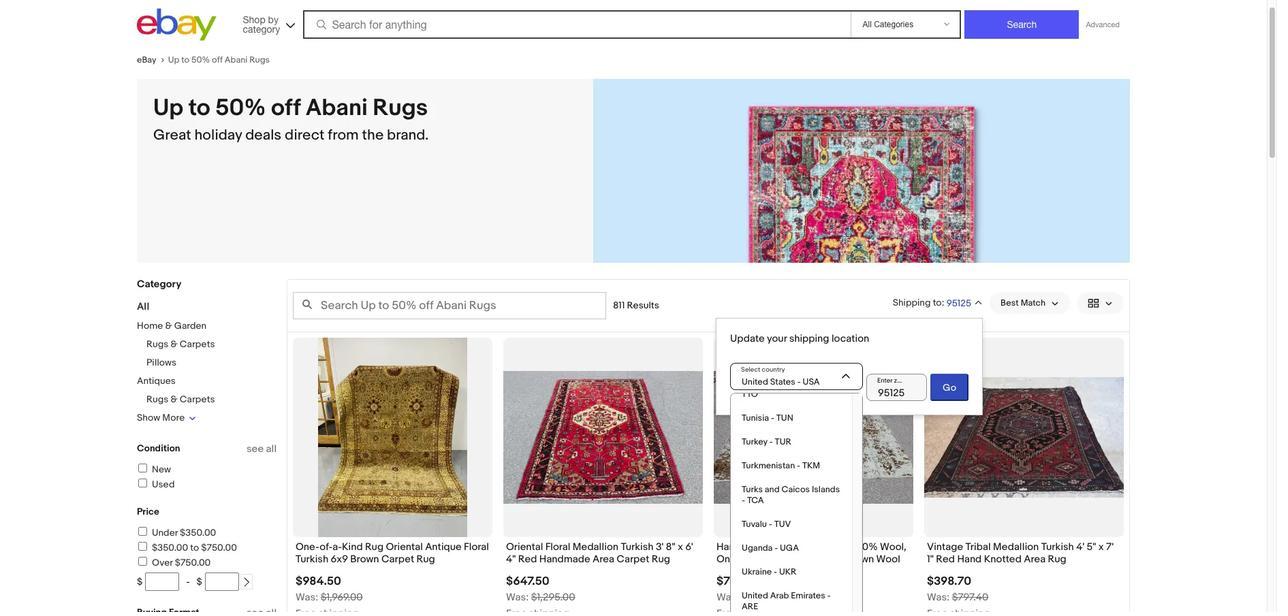 Task type: locate. For each thing, give the bounding box(es) containing it.
2 brown from the left
[[846, 554, 875, 566]]

5"
[[1087, 541, 1097, 554]]

None text field
[[867, 374, 928, 401]]

1 horizontal spatial abani
[[306, 94, 368, 123]]

& down home & garden link
[[171, 339, 178, 350]]

0 horizontal spatial off
[[212, 55, 223, 65]]

1 carpets from the top
[[180, 339, 215, 350]]

0 horizontal spatial medallion
[[573, 541, 619, 554]]

vintage
[[928, 541, 964, 554]]

0 horizontal spatial 50%
[[191, 55, 210, 65]]

$710.70
[[717, 575, 759, 589]]

price
[[137, 506, 159, 518]]

$ down over $750.00 checkbox
[[137, 577, 143, 588]]

- right emirates
[[828, 591, 831, 602]]

1 vertical spatial &
[[171, 339, 178, 350]]

oriental inside one-of-a-kind rug oriental antique floral turkish 6x9 brown carpet rug
[[386, 541, 423, 554]]

medallion right the tribal
[[994, 541, 1040, 554]]

9
[[837, 554, 843, 566]]

1 horizontal spatial kind
[[763, 554, 784, 566]]

& up more
[[171, 394, 178, 405]]

$ for maximum value text box
[[197, 577, 202, 588]]

$750.00 up maximum value text box
[[201, 542, 237, 554]]

to up holiday
[[189, 94, 210, 123]]

are
[[742, 602, 759, 613]]

$350.00
[[180, 527, 216, 539], [152, 542, 188, 554]]

carpets down "garden"
[[180, 339, 215, 350]]

red right 1"
[[937, 554, 955, 566]]

&
[[165, 320, 172, 332], [171, 339, 178, 350], [171, 394, 178, 405]]

to for up to 50% off abani rugs
[[181, 55, 189, 65]]

was: inside "$710.70 was: $1,421.40"
[[717, 592, 740, 605]]

one-of-a-kind rug oriental antique floral turkish 6x9 brown carpet rug
[[296, 541, 489, 566]]

kind
[[342, 541, 363, 554], [763, 554, 784, 566]]

antiques
[[137, 376, 176, 387]]

Minimum Value text field
[[145, 573, 179, 592]]

home & garden rugs & carpets pillows antiques rugs & carpets
[[137, 320, 215, 405]]

of- inside handmade authentic carpet 100% wool, one-of-a-kind turkish 6 x 9 brown wool
[[741, 554, 754, 566]]

0 horizontal spatial area
[[593, 554, 615, 566]]

brown
[[351, 554, 379, 566], [846, 554, 875, 566]]

turkish up ukr
[[786, 554, 819, 566]]

- right tobago
[[824, 378, 828, 389]]

1 horizontal spatial medallion
[[994, 541, 1040, 554]]

1 horizontal spatial 50%
[[216, 94, 266, 123]]

brown right 9
[[846, 554, 875, 566]]

1 vertical spatial up
[[153, 94, 183, 123]]

turkish inside handmade authentic carpet 100% wool, one-of-a-kind turkish 6 x 9 brown wool
[[786, 554, 819, 566]]

$750.00
[[201, 542, 237, 554], [175, 557, 211, 569]]

1 medallion from the left
[[573, 541, 619, 554]]

turkish left 4'
[[1042, 541, 1075, 554]]

2 rugs & carpets link from the top
[[147, 394, 215, 405]]

None text field
[[731, 363, 864, 390]]

- left uga
[[775, 543, 778, 554]]

over $750.00 link
[[136, 557, 211, 569]]

- left tun
[[771, 413, 775, 424]]

antique
[[425, 541, 462, 554]]

medallion
[[573, 541, 619, 554], [994, 541, 1040, 554]]

one- up $710.70
[[717, 554, 741, 566]]

turkish
[[621, 541, 654, 554], [1042, 541, 1075, 554], [296, 554, 329, 566], [786, 554, 819, 566]]

up inside the "up to 50% off abani rugs great holiday deals direct from the brand."
[[153, 94, 183, 123]]

2 area from the left
[[1024, 554, 1046, 566]]

floral up $647.50 was: $1,295.00
[[546, 541, 571, 554]]

0 horizontal spatial $
[[137, 577, 143, 588]]

50%
[[191, 55, 210, 65], [216, 94, 266, 123]]

0 horizontal spatial x
[[678, 541, 683, 554]]

2 oriental from the left
[[506, 541, 543, 554]]

1 vertical spatial abani
[[306, 94, 368, 123]]

red right 4"
[[518, 554, 537, 566]]

rugs up the "up to 50% off abani rugs great holiday deals direct from the brand."
[[250, 55, 270, 65]]

of- up $984.50
[[320, 541, 333, 554]]

1 oriental from the left
[[386, 541, 423, 554]]

show more button
[[137, 412, 196, 424]]

turkish left 3'
[[621, 541, 654, 554]]

1 horizontal spatial brown
[[846, 554, 875, 566]]

0 horizontal spatial oriental
[[386, 541, 423, 554]]

off up the direct
[[271, 94, 301, 123]]

- left ukr
[[774, 567, 778, 578]]

floral right "antique"
[[464, 541, 489, 554]]

under
[[152, 527, 178, 539]]

turkey
[[742, 437, 768, 448]]

ukraine
[[742, 567, 772, 578]]

1 vertical spatial $350.00
[[152, 542, 188, 554]]

handmade inside handmade authentic carpet 100% wool, one-of-a-kind turkish 6 x 9 brown wool
[[717, 541, 768, 554]]

1 area from the left
[[593, 554, 615, 566]]

rugs up pillows
[[147, 339, 169, 350]]

1 horizontal spatial handmade
[[717, 541, 768, 554]]

0 vertical spatial $350.00
[[180, 527, 216, 539]]

was: down $710.70
[[717, 592, 740, 605]]

& right home
[[165, 320, 172, 332]]

$398.70 was: $797.40
[[928, 575, 989, 605]]

carpet
[[818, 541, 851, 554], [382, 554, 414, 566], [617, 554, 650, 566]]

turkmenistan
[[742, 461, 795, 472]]

more
[[162, 412, 185, 424]]

2 horizontal spatial x
[[1099, 541, 1105, 554]]

medallion inside vintage tribal medallion turkish 4' 5" x 7' 1" red hand knotted area rug
[[994, 541, 1040, 554]]

abani for up to 50% off abani rugs
[[225, 55, 248, 65]]

0 horizontal spatial abani
[[225, 55, 248, 65]]

0 vertical spatial to
[[181, 55, 189, 65]]

50% right 'ebay' link
[[191, 55, 210, 65]]

list box
[[731, 372, 864, 613]]

to for $350.00 to $750.00
[[190, 542, 199, 554]]

x left "7'"
[[1099, 541, 1105, 554]]

1 horizontal spatial carpet
[[617, 554, 650, 566]]

50% inside the "up to 50% off abani rugs great holiday deals direct from the brand."
[[216, 94, 266, 123]]

was: inside $398.70 was: $797.40
[[928, 592, 950, 605]]

2 medallion from the left
[[994, 541, 1040, 554]]

one- inside handmade authentic carpet 100% wool, one-of-a-kind turkish 6 x 9 brown wool
[[717, 554, 741, 566]]

1 horizontal spatial oriental
[[506, 541, 543, 554]]

0 vertical spatial 50%
[[191, 55, 210, 65]]

2 vertical spatial to
[[190, 542, 199, 554]]

1 vertical spatial off
[[271, 94, 301, 123]]

0 horizontal spatial of-
[[320, 541, 333, 554]]

$750.00 down $350.00 to $750.00
[[175, 557, 211, 569]]

and inside trinidad and tobago - tto
[[776, 378, 791, 389]]

and left tobago
[[776, 378, 791, 389]]

carpet left 3'
[[617, 554, 650, 566]]

$398.70
[[928, 575, 972, 589]]

of-
[[320, 541, 333, 554], [741, 554, 754, 566]]

1 vertical spatial to
[[189, 94, 210, 123]]

off for up to 50% off abani rugs
[[212, 55, 223, 65]]

0 horizontal spatial handmade
[[540, 554, 591, 566]]

area
[[593, 554, 615, 566], [1024, 554, 1046, 566]]

rug
[[365, 541, 384, 554], [417, 554, 435, 566], [652, 554, 671, 566], [1049, 554, 1067, 566]]

tun
[[777, 413, 794, 424]]

$
[[137, 577, 143, 588], [197, 577, 202, 588]]

of- inside one-of-a-kind rug oriental antique floral turkish 6x9 brown carpet rug
[[320, 541, 333, 554]]

all
[[266, 443, 277, 456]]

carpet left the 100%
[[818, 541, 851, 554]]

rugs inside the "up to 50% off abani rugs great holiday deals direct from the brand."
[[373, 94, 428, 123]]

oriental floral medallion turkish 3' 8" x 6' 4" red handmade area carpet rug image
[[504, 371, 703, 504]]

kind inside handmade authentic carpet 100% wool, one-of-a-kind turkish 6 x 9 brown wool
[[763, 554, 784, 566]]

show
[[137, 412, 160, 424]]

was:
[[296, 592, 318, 605], [506, 592, 529, 605], [717, 592, 740, 605], [928, 592, 950, 605]]

floral inside one-of-a-kind rug oriental antique floral turkish 6x9 brown carpet rug
[[464, 541, 489, 554]]

0 horizontal spatial floral
[[464, 541, 489, 554]]

medallion left 3'
[[573, 541, 619, 554]]

50% up holiday
[[216, 94, 266, 123]]

up up great
[[153, 94, 183, 123]]

-
[[824, 378, 828, 389], [771, 413, 775, 424], [770, 437, 773, 448], [797, 461, 801, 472], [742, 495, 746, 506], [769, 519, 773, 530], [775, 543, 778, 554], [774, 567, 778, 578], [186, 577, 190, 588], [828, 591, 831, 602]]

$797.40
[[952, 592, 989, 605]]

medallion for $398.70
[[994, 541, 1040, 554]]

tca
[[748, 495, 764, 506]]

update your shipping location
[[731, 333, 870, 346]]

0 horizontal spatial red
[[518, 554, 537, 566]]

2 red from the left
[[937, 554, 955, 566]]

red inside vintage tribal medallion turkish 4' 5" x 7' 1" red hand knotted area rug
[[937, 554, 955, 566]]

0 vertical spatial and
[[776, 378, 791, 389]]

$350.00 to $750.00 checkbox
[[138, 542, 147, 551]]

1 horizontal spatial one-
[[717, 554, 741, 566]]

ukr
[[780, 567, 797, 578]]

handmade authentic carpet 100% wool, one-of-a-kind turkish 6 x 9 brown wool link
[[717, 541, 911, 570]]

to
[[181, 55, 189, 65], [189, 94, 210, 123], [190, 542, 199, 554]]

1 red from the left
[[518, 554, 537, 566]]

submit price range image
[[242, 578, 251, 588]]

$647.50
[[506, 575, 550, 589]]

to down 'under $350.00'
[[190, 542, 199, 554]]

$1,295.00
[[531, 592, 576, 605]]

1 horizontal spatial off
[[271, 94, 301, 123]]

rugs
[[250, 55, 270, 65], [373, 94, 428, 123], [147, 339, 169, 350], [147, 394, 169, 405]]

1 horizontal spatial of-
[[741, 554, 754, 566]]

all
[[137, 301, 149, 313]]

carpet inside handmade authentic carpet 100% wool, one-of-a-kind turkish 6 x 9 brown wool
[[818, 541, 851, 554]]

red inside 'oriental floral medallion turkish 3' 8" x 6' 4" red handmade area carpet rug'
[[518, 554, 537, 566]]

$350.00 up 'over $750.00' link
[[152, 542, 188, 554]]

4 was: from the left
[[928, 592, 950, 605]]

one- left 6x9
[[296, 541, 320, 554]]

rugs & carpets link up more
[[147, 394, 215, 405]]

carpet left "antique"
[[382, 554, 414, 566]]

oriental up $647.50
[[506, 541, 543, 554]]

rug inside 'oriental floral medallion turkish 3' 8" x 6' 4" red handmade area carpet rug'
[[652, 554, 671, 566]]

a-
[[333, 541, 342, 554], [754, 554, 763, 566]]

oriental
[[386, 541, 423, 554], [506, 541, 543, 554]]

2 horizontal spatial carpet
[[818, 541, 851, 554]]

handmade inside 'oriental floral medallion turkish 3' 8" x 6' 4" red handmade area carpet rug'
[[540, 554, 591, 566]]

1 vertical spatial rugs & carpets link
[[147, 394, 215, 405]]

rugs & carpets link
[[147, 339, 215, 350], [147, 394, 215, 405]]

vintage tribal medallion turkish 4' 5" x 7' 1" red hand knotted area rug image
[[925, 377, 1124, 498]]

x inside 'oriental floral medallion turkish 3' 8" x 6' 4" red handmade area carpet rug'
[[678, 541, 683, 554]]

0 vertical spatial abani
[[225, 55, 248, 65]]

2 carpets from the top
[[180, 394, 215, 405]]

- left "tur"
[[770, 437, 773, 448]]

811
[[613, 300, 625, 311]]

1 brown from the left
[[351, 554, 379, 566]]

- left tkm
[[797, 461, 801, 472]]

was: inside $647.50 was: $1,295.00
[[506, 592, 529, 605]]

0 horizontal spatial a-
[[333, 541, 342, 554]]

turkish up $984.50
[[296, 554, 329, 566]]

0 vertical spatial off
[[212, 55, 223, 65]]

knotted
[[985, 554, 1022, 566]]

2 vertical spatial &
[[171, 394, 178, 405]]

0 vertical spatial rugs & carpets link
[[147, 339, 215, 350]]

handmade
[[717, 541, 768, 554], [540, 554, 591, 566]]

0 vertical spatial up
[[168, 55, 179, 65]]

was: down $647.50
[[506, 592, 529, 605]]

was: down $984.50
[[296, 592, 318, 605]]

area inside vintage tribal medallion turkish 4' 5" x 7' 1" red hand knotted area rug
[[1024, 554, 1046, 566]]

and right turks
[[765, 485, 780, 495]]

list box containing trinidad and tobago - tto
[[731, 372, 864, 613]]

red
[[518, 554, 537, 566], [937, 554, 955, 566]]

0 horizontal spatial one-
[[296, 541, 320, 554]]

off
[[212, 55, 223, 65], [271, 94, 301, 123]]

2 floral from the left
[[546, 541, 571, 554]]

was: inside $984.50 was: $1,969.00
[[296, 592, 318, 605]]

kind up ukraine - ukr
[[763, 554, 784, 566]]

x inside vintage tribal medallion turkish 4' 5" x 7' 1" red hand knotted area rug
[[1099, 541, 1105, 554]]

handmade authentic carpet 100% wool, one-of-a-kind turkish 6 x 9 brown wool image
[[714, 371, 914, 504]]

1 was: from the left
[[296, 592, 318, 605]]

brown right 6x9
[[351, 554, 379, 566]]

a- up ukraine
[[754, 554, 763, 566]]

0 horizontal spatial brown
[[351, 554, 379, 566]]

1 horizontal spatial $
[[197, 577, 202, 588]]

medallion inside 'oriental floral medallion turkish 3' 8" x 6' 4" red handmade area carpet rug'
[[573, 541, 619, 554]]

1 horizontal spatial floral
[[546, 541, 571, 554]]

1 floral from the left
[[464, 541, 489, 554]]

update
[[731, 333, 765, 346]]

was: for $984.50
[[296, 592, 318, 605]]

rugs & carpets link down home & garden link
[[147, 339, 215, 350]]

0 horizontal spatial carpet
[[382, 554, 414, 566]]

turks and caicos islands - tca
[[742, 485, 840, 506]]

x right 6
[[830, 554, 835, 566]]

3'
[[656, 541, 664, 554]]

New checkbox
[[138, 464, 147, 473]]

to inside the "up to 50% off abani rugs great holiday deals direct from the brand."
[[189, 94, 210, 123]]

1 horizontal spatial a-
[[754, 554, 763, 566]]

was: for $710.70
[[717, 592, 740, 605]]

brown inside one-of-a-kind rug oriental antique floral turkish 6x9 brown carpet rug
[[351, 554, 379, 566]]

1 vertical spatial 50%
[[216, 94, 266, 123]]

up right ebay
[[168, 55, 179, 65]]

2 was: from the left
[[506, 592, 529, 605]]

None submit
[[965, 10, 1080, 39], [931, 374, 969, 401], [965, 10, 1080, 39], [931, 374, 969, 401]]

a- inside one-of-a-kind rug oriental antique floral turkish 6x9 brown carpet rug
[[333, 541, 342, 554]]

50% for up to 50% off abani rugs
[[191, 55, 210, 65]]

1 horizontal spatial red
[[937, 554, 955, 566]]

1 horizontal spatial x
[[830, 554, 835, 566]]

abani
[[225, 55, 248, 65], [306, 94, 368, 123]]

a- up $984.50
[[333, 541, 342, 554]]

1 $ from the left
[[137, 577, 143, 588]]

handmade up $647.50 was: $1,295.00
[[540, 554, 591, 566]]

show more
[[137, 412, 185, 424]]

off inside the "up to 50% off abani rugs great holiday deals direct from the brand."
[[271, 94, 301, 123]]

new link
[[136, 464, 171, 476]]

x left 6' at the right bottom of the page
[[678, 541, 683, 554]]

location
[[832, 333, 870, 346]]

wool,
[[881, 541, 907, 554]]

rugs up "brand."
[[373, 94, 428, 123]]

kind up $984.50 was: $1,969.00
[[342, 541, 363, 554]]

one-
[[296, 541, 320, 554], [717, 554, 741, 566]]

area right 'knotted'
[[1024, 554, 1046, 566]]

Under $350.00 checkbox
[[138, 527, 147, 536]]

and inside turks and caicos islands - tca
[[765, 485, 780, 495]]

handmade down the tuvalu
[[717, 541, 768, 554]]

2 $ from the left
[[197, 577, 202, 588]]

tuv
[[775, 519, 791, 530]]

1 vertical spatial carpets
[[180, 394, 215, 405]]

of- up ukraine
[[741, 554, 754, 566]]

pillows link
[[147, 357, 177, 369]]

united
[[742, 591, 769, 602]]

off right 'ebay' link
[[212, 55, 223, 65]]

1 horizontal spatial area
[[1024, 554, 1046, 566]]

x for $647.50
[[678, 541, 683, 554]]

0 horizontal spatial kind
[[342, 541, 363, 554]]

$350.00 up $350.00 to $750.00
[[180, 527, 216, 539]]

1 vertical spatial and
[[765, 485, 780, 495]]

6x9
[[331, 554, 348, 566]]

- left the tca at the bottom
[[742, 495, 746, 506]]

area left 3'
[[593, 554, 615, 566]]

advanced
[[1087, 20, 1120, 29]]

carpets up more
[[180, 394, 215, 405]]

was: down $398.70
[[928, 592, 950, 605]]

abani inside the "up to 50% off abani rugs great holiday deals direct from the brand."
[[306, 94, 368, 123]]

$ left maximum value text box
[[197, 577, 202, 588]]

up to 50% off abani rugs
[[168, 55, 270, 65]]

your
[[767, 333, 787, 346]]

oriental left "antique"
[[386, 541, 423, 554]]

to right 'ebay' link
[[181, 55, 189, 65]]

emirates
[[791, 591, 826, 602]]

3 was: from the left
[[717, 592, 740, 605]]

0 vertical spatial carpets
[[180, 339, 215, 350]]



Task type: describe. For each thing, give the bounding box(es) containing it.
tur
[[775, 437, 792, 448]]

Maximum Value text field
[[205, 573, 239, 592]]

ukraine - ukr
[[742, 567, 797, 578]]

trinidad
[[742, 378, 774, 389]]

oriental floral medallion turkish 3' 8" x 6' 4" red handmade area carpet rug
[[506, 541, 694, 566]]

rug inside vintage tribal medallion turkish 4' 5" x 7' 1" red hand knotted area rug
[[1049, 554, 1067, 566]]

area inside 'oriental floral medallion turkish 3' 8" x 6' 4" red handmade area carpet rug'
[[593, 554, 615, 566]]

under $350.00
[[152, 527, 216, 539]]

one- inside one-of-a-kind rug oriental antique floral turkish 6x9 brown carpet rug
[[296, 541, 320, 554]]

turkmenistan - tkm
[[742, 461, 821, 472]]

$984.50 was: $1,969.00
[[296, 575, 363, 605]]

category
[[137, 278, 182, 291]]

was: for $647.50
[[506, 592, 529, 605]]

turkish inside one-of-a-kind rug oriental antique floral turkish 6x9 brown carpet rug
[[296, 554, 329, 566]]

caicos
[[782, 485, 810, 495]]

- down over $750.00
[[186, 577, 190, 588]]

7'
[[1107, 541, 1114, 554]]

direct
[[285, 127, 325, 144]]

tunisia
[[742, 413, 769, 424]]

deals
[[245, 127, 282, 144]]

pillows
[[147, 357, 177, 369]]

rugs down antiques link
[[147, 394, 169, 405]]

Over $750.00 checkbox
[[138, 557, 147, 566]]

abani for up to 50% off abani rugs great holiday deals direct from the brand.
[[306, 94, 368, 123]]

100%
[[853, 541, 878, 554]]

the
[[362, 127, 384, 144]]

turkey - tur
[[742, 437, 792, 448]]

tuvalu
[[742, 519, 767, 530]]

and for turks
[[765, 485, 780, 495]]

holiday
[[195, 127, 242, 144]]

carpet inside 'oriental floral medallion turkish 3' 8" x 6' 4" red handmade area carpet rug'
[[617, 554, 650, 566]]

off for up to 50% off abani rugs great holiday deals direct from the brand.
[[271, 94, 301, 123]]

tkm
[[803, 461, 821, 472]]

to for up to 50% off abani rugs great holiday deals direct from the brand.
[[189, 94, 210, 123]]

ebay
[[137, 55, 157, 65]]

$350.00 to $750.00 link
[[136, 542, 237, 554]]

4'
[[1077, 541, 1085, 554]]

oriental inside 'oriental floral medallion turkish 3' 8" x 6' 4" red handmade area carpet rug'
[[506, 541, 543, 554]]

tunisia - tun
[[742, 413, 794, 424]]

islands
[[812, 485, 840, 495]]

handmade authentic carpet 100% wool, one-of-a-kind turkish 6 x 9 brown wool
[[717, 541, 907, 566]]

- inside trinidad and tobago - tto
[[824, 378, 828, 389]]

Used checkbox
[[138, 479, 147, 488]]

$647.50 was: $1,295.00
[[506, 575, 576, 605]]

brand.
[[387, 127, 429, 144]]

$1,969.00
[[321, 592, 363, 605]]

one-of-a-kind rug oriental antique floral turkish 6x9 brown carpet rug image
[[318, 338, 468, 538]]

new
[[152, 464, 171, 476]]

up for up to 50% off abani rugs great holiday deals direct from the brand.
[[153, 94, 183, 123]]

up for up to 50% off abani rugs
[[168, 55, 179, 65]]

home & garden link
[[137, 320, 207, 332]]

over
[[152, 557, 173, 569]]

vintage tribal medallion turkish 4' 5" x 7' 1" red hand knotted area rug link
[[928, 541, 1122, 570]]

great
[[153, 127, 191, 144]]

see all button
[[247, 443, 277, 456]]

1 vertical spatial $750.00
[[175, 557, 211, 569]]

- inside united arab emirates - are
[[828, 591, 831, 602]]

was: for $398.70
[[928, 592, 950, 605]]

hand
[[958, 554, 982, 566]]

turks
[[742, 485, 763, 495]]

authentic
[[770, 541, 816, 554]]

antiques link
[[137, 376, 176, 387]]

floral inside 'oriental floral medallion turkish 3' 8" x 6' 4" red handmade area carpet rug'
[[546, 541, 571, 554]]

red for $647.50
[[518, 554, 537, 566]]

medallion for $647.50
[[573, 541, 619, 554]]

and for trinidad
[[776, 378, 791, 389]]

0 vertical spatial &
[[165, 320, 172, 332]]

0 vertical spatial $750.00
[[201, 542, 237, 554]]

one-of-a-kind rug oriental antique floral turkish 6x9 brown carpet rug link
[[296, 541, 490, 570]]

$710.70 was: $1,421.40
[[717, 575, 783, 605]]

tuvalu - tuv
[[742, 519, 791, 530]]

turkish inside 'oriental floral medallion turkish 3' 8" x 6' 4" red handmade area carpet rug'
[[621, 541, 654, 554]]

- left tuv
[[769, 519, 773, 530]]

advanced link
[[1080, 11, 1127, 38]]

up to 50% off abani rugs great holiday deals direct from the brand.
[[153, 94, 429, 144]]

uganda - uga
[[742, 543, 799, 554]]

4"
[[506, 554, 516, 566]]

uga
[[780, 543, 799, 554]]

used
[[152, 479, 175, 491]]

arab
[[771, 591, 789, 602]]

$ for the 'minimum value' text box
[[137, 577, 143, 588]]

ebay link
[[137, 55, 168, 65]]

x inside handmade authentic carpet 100% wool, one-of-a-kind turkish 6 x 9 brown wool
[[830, 554, 835, 566]]

home
[[137, 320, 163, 332]]

condition
[[137, 443, 180, 455]]

see
[[247, 443, 264, 456]]

811 results
[[613, 300, 660, 311]]

brown inside handmade authentic carpet 100% wool, one-of-a-kind turkish 6 x 9 brown wool
[[846, 554, 875, 566]]

kind inside one-of-a-kind rug oriental antique floral turkish 6x9 brown carpet rug
[[342, 541, 363, 554]]

red for $398.70
[[937, 554, 955, 566]]

results
[[627, 300, 660, 311]]

6
[[822, 554, 827, 566]]

turkish inside vintage tribal medallion turkish 4' 5" x 7' 1" red hand knotted area rug
[[1042, 541, 1075, 554]]

50% for up to 50% off abani rugs great holiday deals direct from the brand.
[[216, 94, 266, 123]]

from
[[328, 127, 359, 144]]

over $750.00
[[152, 557, 211, 569]]

- inside turks and caicos islands - tca
[[742, 495, 746, 506]]

6'
[[686, 541, 694, 554]]

carpet inside one-of-a-kind rug oriental antique floral turkish 6x9 brown carpet rug
[[382, 554, 414, 566]]

used link
[[136, 479, 175, 491]]

$350.00 to $750.00
[[152, 542, 237, 554]]

tribal
[[966, 541, 991, 554]]

shipping
[[790, 333, 830, 346]]

see all
[[247, 443, 277, 456]]

a- inside handmade authentic carpet 100% wool, one-of-a-kind turkish 6 x 9 brown wool
[[754, 554, 763, 566]]

x for $398.70
[[1099, 541, 1105, 554]]

wool
[[877, 554, 901, 566]]

1 rugs & carpets link from the top
[[147, 339, 215, 350]]

under $350.00 link
[[136, 527, 216, 539]]



Task type: vqa. For each thing, say whether or not it's contained in the screenshot.
home & garden link
yes



